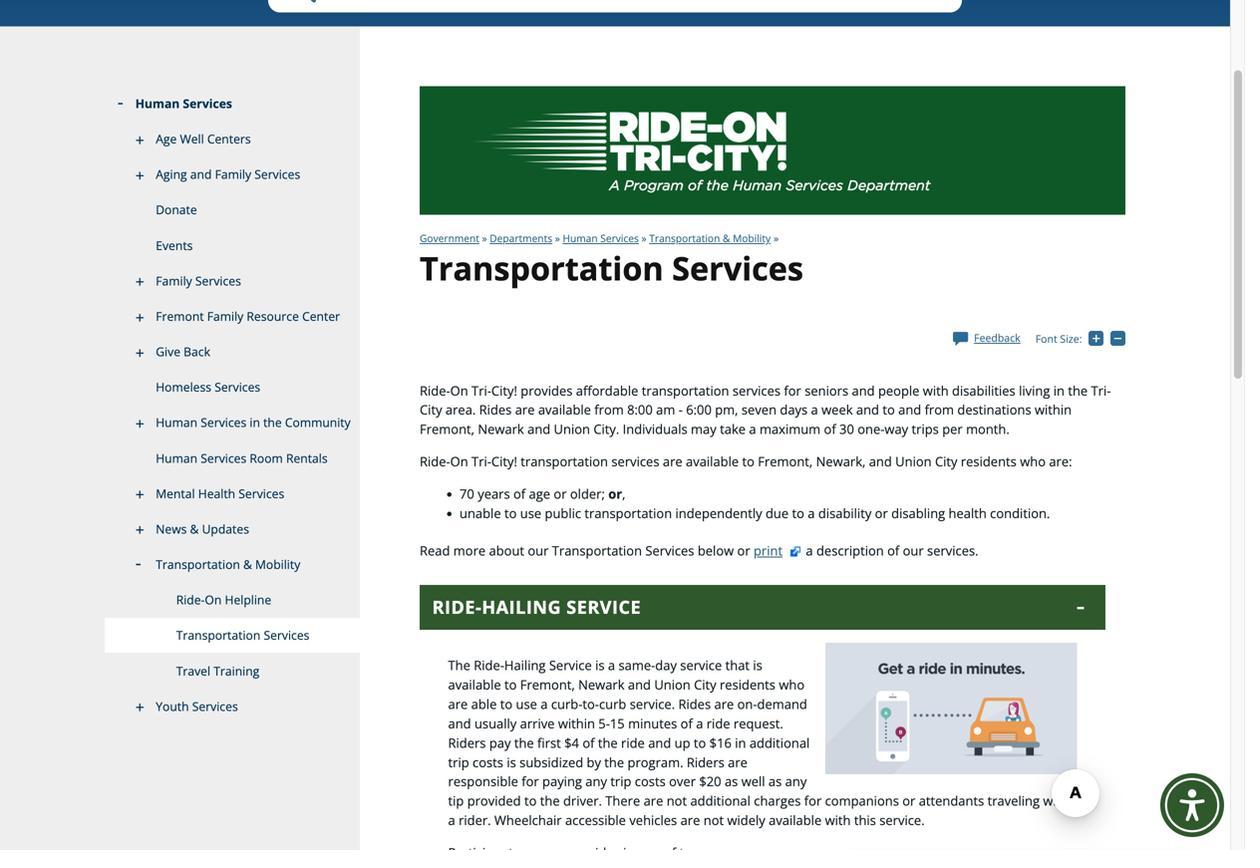 Task type: vqa. For each thing, say whether or not it's contained in the screenshot.
top PERMITS
no



Task type: locate. For each thing, give the bounding box(es) containing it.
- inside ride-on tri-city! provides affordable transportation services for seniors and people with disabilities living in the tri- city area. rides are available from 8:00 am - 6:00 pm, seven days a week and to and from destinations within fremont, newark and union city. individuals may take a maximum of 30 one-way trips per month.
[[679, 401, 683, 419]]

city left area.
[[420, 401, 442, 419]]

0 vertical spatial with
[[923, 382, 949, 400]]

attendants
[[919, 792, 984, 810]]

are down provides
[[515, 401, 535, 419]]

aging and family services
[[156, 166, 300, 183]]

or right older;
[[609, 485, 622, 503]]

riders up $20
[[687, 754, 725, 772]]

1 vertical spatial for
[[522, 773, 539, 791]]

1 horizontal spatial for
[[784, 382, 802, 400]]

ride-on helpline
[[176, 592, 271, 608]]

additional down $20
[[691, 792, 751, 810]]

events
[[156, 237, 193, 254]]

human services link
[[105, 86, 360, 122], [563, 231, 639, 245]]

1 horizontal spatial rides
[[679, 696, 711, 713]]

residents inside the ride-hailing service is a same-day service that is available to fremont, newark and union city residents who are able to use a curb-to-curb service. rides are on-demand and usually arrive within 5-15 minutes of a ride request. riders pay the first $4 of the ride and up to $16 in additional trip costs is subsidized by the program. riders are responsible for paying any trip costs over $20 as well as any tip provided to the driver. there are not additional charges for companions or attendants traveling with a rider. wheelchair accessible vehicles are not widely available with this service.
[[720, 676, 776, 694]]

usually
[[475, 715, 517, 733]]

ride- inside the ride-hailing service is a same-day service that is available to fremont, newark and union city residents who are able to use a curb-to-curb service. rides are on-demand and usually arrive within 5-15 minutes of a ride request. riders pay the first $4 of the ride and up to $16 in additional trip costs is subsidized by the program. riders are responsible for paying any trip costs over $20 as well as any tip provided to the driver. there are not additional charges for companions or attendants traveling with a rider. wheelchair accessible vehicles are not widely available with this service.
[[474, 657, 504, 675]]

use down age
[[520, 504, 542, 522]]

mobility up helpline
[[255, 556, 300, 573]]

residents up on-
[[720, 676, 776, 694]]

1 vertical spatial union
[[896, 453, 932, 471]]

2 horizontal spatial fremont,
[[758, 453, 813, 471]]

city down service
[[694, 676, 717, 694]]

2 horizontal spatial &
[[723, 231, 730, 245]]

0 horizontal spatial our
[[528, 542, 549, 560]]

0 vertical spatial rides
[[479, 401, 512, 419]]

this
[[854, 812, 876, 830]]

transportation
[[649, 231, 720, 245], [420, 246, 664, 290], [552, 542, 642, 560], [156, 556, 240, 573], [176, 627, 261, 644]]

is down pay
[[507, 754, 516, 772]]

1 horizontal spatial human services link
[[563, 231, 639, 245]]

0 vertical spatial city!
[[492, 382, 517, 400]]

any down "by"
[[586, 773, 607, 791]]

to
[[883, 401, 895, 419], [742, 453, 755, 471], [505, 504, 517, 522], [792, 504, 805, 522], [505, 676, 517, 694], [500, 696, 513, 713], [694, 734, 706, 752], [524, 792, 537, 810]]

2 vertical spatial in
[[735, 734, 746, 752]]

services up seven
[[733, 382, 781, 400]]

1 vertical spatial &
[[190, 521, 199, 537]]

the inside ride-on tri-city! provides affordable transportation services for seniors and people with disabilities living in the tri- city area. rides are available from 8:00 am - 6:00 pm, seven days a week and to and from destinations within fremont, newark and union city. individuals may take a maximum of 30 one-way trips per month.
[[1068, 382, 1088, 400]]

from down affordable
[[595, 401, 624, 419]]

service. up minutes
[[630, 696, 675, 713]]

ride- up the
[[432, 596, 482, 620]]

ride- right the
[[474, 657, 504, 675]]

$4
[[565, 734, 579, 752]]

0 horizontal spatial &
[[190, 521, 199, 537]]

available down provides
[[538, 401, 591, 419]]

1 horizontal spatial newark
[[578, 676, 625, 694]]

hailing inside the ride-hailing service is a same-day service that is available to fremont, newark and union city residents who are able to use a curb-to-curb service. rides are on-demand and usually arrive within 5-15 minutes of a ride request. riders pay the first $4 of the ride and up to $16 in additional trip costs is subsidized by the program. riders are responsible for paying any trip costs over $20 as well as any tip provided to the driver. there are not additional charges for companions or attendants traveling with a rider. wheelchair accessible vehicles are not widely available with this service.
[[504, 657, 546, 675]]

font size: link
[[1036, 332, 1082, 346]]

mental health services
[[156, 485, 284, 502]]

city! for provides
[[492, 382, 517, 400]]

a inside 70 years of age or older; or , unable to use public transportation independently due to a disability or disabling health condition.
[[808, 504, 815, 522]]

rides inside ride-on tri-city! provides affordable transportation services for seniors and people with disabilities living in the tri- city area. rides are available from 8:00 am - 6:00 pm, seven days a week and to and from destinations within fremont, newark and union city. individuals may take a maximum of 30 one-way trips per month.
[[479, 401, 512, 419]]

& up helpline
[[243, 556, 252, 573]]

people
[[878, 382, 920, 400]]

youth services
[[156, 698, 238, 715]]

ride-on tri-city! provides affordable transportation services for seniors and people with disabilities living in the tri- city area. rides are available from 8:00 am - 6:00 pm, seven days a week and to and from destinations within fremont, newark and union city. individuals may take a maximum of 30 one-way trips per month.
[[420, 382, 1111, 438]]

costs
[[473, 754, 504, 772], [635, 773, 666, 791]]

with right the people
[[923, 382, 949, 400]]

transportation inside ride-on tri-city! provides affordable transportation services for seniors and people with disabilities living in the tri- city area. rides are available from 8:00 am - 6:00 pm, seven days a week and to and from destinations within fremont, newark and union city. individuals may take a maximum of 30 one-way trips per month.
[[642, 382, 729, 400]]

1 vertical spatial transportation & mobility link
[[105, 547, 360, 583]]

-
[[1126, 331, 1129, 345], [679, 401, 683, 419]]

or up public
[[554, 485, 567, 503]]

of left 30 on the right
[[824, 420, 836, 438]]

ride- down 'transportation & mobility'
[[176, 592, 205, 608]]

tip
[[448, 792, 464, 810]]

0 horizontal spatial city
[[420, 401, 442, 419]]

of left age
[[514, 485, 526, 503]]

for
[[784, 382, 802, 400], [522, 773, 539, 791], [805, 792, 822, 810]]

ride-on tri-city! transportation services are available to fremont, newark, and union city residents who are:
[[420, 453, 1072, 471]]

1 horizontal spatial within
[[1035, 401, 1072, 419]]

transportation & mobility link
[[649, 231, 771, 245], [105, 547, 360, 583]]

1 horizontal spatial »
[[555, 231, 560, 245]]

costs up responsible
[[473, 754, 504, 772]]

vehicles
[[630, 812, 677, 830]]

human for human services in the community
[[156, 415, 198, 431]]

2 any from the left
[[785, 773, 807, 791]]

union
[[554, 420, 590, 438], [896, 453, 932, 471], [654, 676, 691, 694]]

2 vertical spatial for
[[805, 792, 822, 810]]

mobility
[[733, 231, 771, 245], [255, 556, 300, 573]]

0 vertical spatial costs
[[473, 754, 504, 772]]

curb-
[[551, 696, 583, 713]]

trip up responsible
[[448, 754, 469, 772]]

0 horizontal spatial as
[[725, 773, 738, 791]]

0 vertical spatial use
[[520, 504, 542, 522]]

a up arrive
[[541, 696, 548, 713]]

service. right this
[[880, 812, 925, 830]]

the up room
[[263, 415, 282, 431]]

age well centers
[[156, 131, 251, 147]]

0 vertical spatial hailing
[[482, 596, 561, 620]]

older;
[[570, 485, 605, 503]]

2 horizontal spatial »
[[642, 231, 647, 245]]

on-
[[738, 696, 757, 713]]

city inside the ride-hailing service is a same-day service that is available to fremont, newark and union city residents who are able to use a curb-to-curb service. rides are on-demand and usually arrive within 5-15 minutes of a ride request. riders pay the first $4 of the ride and up to $16 in additional trip costs is subsidized by the program. riders are responsible for paying any trip costs over $20 as well as any tip provided to the driver. there are not additional charges for companions or attendants traveling with a rider. wheelchair accessible vehicles are not widely available with this service.
[[694, 676, 717, 694]]

mobility down banner that reads ride-on tri-city! 'image'
[[733, 231, 771, 245]]

0 horizontal spatial with
[[825, 812, 851, 830]]

1 vertical spatial riders
[[687, 754, 725, 772]]

hailing down 'about' at the bottom left of page
[[482, 596, 561, 620]]

0 vertical spatial on
[[450, 382, 468, 400]]

trip up there
[[611, 773, 632, 791]]

youth services link
[[105, 689, 360, 725]]

print link
[[754, 542, 803, 560]]

1 vertical spatial additional
[[691, 792, 751, 810]]

0 vertical spatial residents
[[961, 453, 1017, 471]]

the right living
[[1068, 382, 1088, 400]]

- right +
[[1126, 331, 1129, 345]]

fremont, down maximum
[[758, 453, 813, 471]]

tri- up area.
[[472, 382, 492, 400]]

1 vertical spatial newark
[[578, 676, 625, 694]]

1 horizontal spatial service.
[[880, 812, 925, 830]]

riders left pay
[[448, 734, 486, 752]]

0 vertical spatial mobility
[[733, 231, 771, 245]]

0 horizontal spatial ride
[[621, 734, 645, 752]]

2 as from the left
[[769, 773, 782, 791]]

within up $4
[[558, 715, 595, 733]]

or
[[554, 485, 567, 503], [609, 485, 622, 503], [875, 504, 888, 522], [737, 542, 751, 560], [903, 792, 916, 810]]

0 horizontal spatial -
[[679, 401, 683, 419]]

human down homeless
[[156, 415, 198, 431]]

0 vertical spatial within
[[1035, 401, 1072, 419]]

pay
[[489, 734, 511, 752]]

transportation up older;
[[521, 453, 608, 471]]

news
[[156, 521, 187, 537]]

0 horizontal spatial within
[[558, 715, 595, 733]]

services
[[183, 95, 232, 112], [254, 166, 300, 183], [601, 231, 639, 245], [672, 246, 804, 290], [195, 273, 241, 289], [215, 379, 260, 396], [201, 415, 247, 431], [201, 450, 247, 466], [239, 485, 284, 502], [646, 542, 695, 560], [264, 627, 310, 644], [192, 698, 238, 715]]

1 vertical spatial transportation
[[521, 453, 608, 471]]

&
[[723, 231, 730, 245], [190, 521, 199, 537], [243, 556, 252, 573]]

- right am
[[679, 401, 683, 419]]

1 horizontal spatial in
[[735, 734, 746, 752]]

0 vertical spatial human services link
[[105, 86, 360, 122]]

available up able
[[448, 676, 501, 694]]

trip
[[448, 754, 469, 772], [611, 773, 632, 791]]

& right news
[[190, 521, 199, 537]]

give back
[[156, 344, 210, 360]]

of
[[824, 420, 836, 438], [514, 485, 526, 503], [888, 542, 900, 560], [681, 715, 693, 733], [583, 734, 595, 752]]

1 horizontal spatial union
[[654, 676, 691, 694]]

1 horizontal spatial not
[[704, 812, 724, 830]]

1 vertical spatial residents
[[720, 676, 776, 694]]

human services link right departments
[[563, 231, 639, 245]]

1 vertical spatial family
[[156, 273, 192, 289]]

family down age well centers link
[[215, 166, 251, 183]]

1 vertical spatial on
[[450, 453, 468, 471]]

transportation inside 70 years of age or older; or , unable to use public transportation independently due to a disability or disabling health condition.
[[585, 504, 672, 522]]

0 horizontal spatial costs
[[473, 754, 504, 772]]

1 horizontal spatial &
[[243, 556, 252, 573]]

newark inside ride-on tri-city! provides affordable transportation services for seniors and people with disabilities living in the tri- city area. rides are available from 8:00 am - 6:00 pm, seven days a week and to and from destinations within fremont, newark and union city. individuals may take a maximum of 30 one-way trips per month.
[[478, 420, 524, 438]]

about
[[489, 542, 525, 560]]

ride- for ride-hailing service
[[432, 596, 482, 620]]

fremont, up the curb- at the left bottom of page
[[520, 676, 575, 694]]

human up the age on the top left of page
[[135, 95, 180, 112]]

15
[[610, 715, 625, 733]]

with inside ride-on tri-city! provides affordable transportation services for seniors and people with disabilities living in the tri- city area. rides are available from 8:00 am - 6:00 pm, seven days a week and to and from destinations within fremont, newark and union city. individuals may take a maximum of 30 one-way trips per month.
[[923, 382, 949, 400]]

same-
[[619, 657, 655, 675]]

residents down 'month.'
[[961, 453, 1017, 471]]

in inside ride-on tri-city! provides affordable transportation services for seniors and people with disabilities living in the tri- city area. rides are available from 8:00 am - 6:00 pm, seven days a week and to and from destinations within fremont, newark and union city. individuals may take a maximum of 30 one-way trips per month.
[[1054, 382, 1065, 400]]

0 vertical spatial transportation
[[642, 382, 729, 400]]

of right description
[[888, 542, 900, 560]]

on left helpline
[[205, 592, 222, 608]]

provided
[[467, 792, 521, 810]]

0 vertical spatial for
[[784, 382, 802, 400]]

in up room
[[250, 415, 260, 431]]

available
[[538, 401, 591, 419], [686, 453, 739, 471], [448, 676, 501, 694], [769, 812, 822, 830]]

1 horizontal spatial fremont,
[[520, 676, 575, 694]]

additional down request.
[[750, 734, 810, 752]]

who up the demand
[[779, 676, 805, 694]]

union inside the ride-hailing service is a same-day service that is available to fremont, newark and union city residents who are able to use a curb-to-curb service. rides are on-demand and usually arrive within 5-15 minutes of a ride request. riders pay the first $4 of the ride and up to $16 in additional trip costs is subsidized by the program. riders are responsible for paying any trip costs over $20 as well as any tip provided to the driver. there are not additional charges for companions or attendants traveling with a rider. wheelchair accessible vehicles are not widely available with this service.
[[654, 676, 691, 694]]

health
[[198, 485, 235, 502]]

1 vertical spatial city!
[[492, 453, 517, 471]]

our for services.
[[903, 542, 924, 560]]

0 horizontal spatial service.
[[630, 696, 675, 713]]

not left "widely"
[[704, 812, 724, 830]]

1 » from the left
[[482, 231, 487, 245]]

2 vertical spatial family
[[207, 308, 244, 325]]

0 horizontal spatial for
[[522, 773, 539, 791]]

1 horizontal spatial residents
[[961, 453, 1017, 471]]

transportation services
[[176, 627, 310, 644]]

0 horizontal spatial residents
[[720, 676, 776, 694]]

of up up
[[681, 715, 693, 733]]

font size:
[[1036, 332, 1082, 346]]

within down living
[[1035, 401, 1072, 419]]

are right vehicles
[[681, 812, 700, 830]]

ride up $16
[[707, 715, 730, 733]]

newark,
[[816, 453, 866, 471]]

0 horizontal spatial is
[[507, 754, 516, 772]]

1 horizontal spatial city
[[694, 676, 717, 694]]

2 our from the left
[[903, 542, 924, 560]]

as
[[725, 773, 738, 791], [769, 773, 782, 791]]

by
[[587, 754, 601, 772]]

rides
[[479, 401, 512, 419], [679, 696, 711, 713]]

first
[[538, 734, 561, 752]]

as up charges
[[769, 773, 782, 791]]

1 horizontal spatial mobility
[[733, 231, 771, 245]]

not down the over
[[667, 792, 687, 810]]

government
[[420, 231, 480, 245]]

a left disability on the bottom of page
[[808, 504, 815, 522]]

0 horizontal spatial who
[[779, 676, 805, 694]]

0 vertical spatial not
[[667, 792, 687, 810]]

2 city! from the top
[[492, 453, 517, 471]]

font
[[1036, 332, 1058, 346]]

transportation & mobility
[[156, 556, 300, 573]]

traveling
[[988, 792, 1040, 810]]

newark up the to-
[[578, 676, 625, 694]]

0 horizontal spatial fremont,
[[420, 420, 475, 438]]

$16
[[710, 734, 732, 752]]

0 vertical spatial fremont,
[[420, 420, 475, 438]]

1 horizontal spatial transportation & mobility link
[[649, 231, 771, 245]]

ride- inside ride-on tri-city! provides affordable transportation services for seniors and people with disabilities living in the tri- city area. rides are available from 8:00 am - 6:00 pm, seven days a week and to and from destinations within fremont, newark and union city. individuals may take a maximum of 30 one-way trips per month.
[[420, 382, 450, 400]]

family inside family services link
[[156, 273, 192, 289]]

for inside ride-on tri-city! provides affordable transportation services for seniors and people with disabilities living in the tri- city area. rides are available from 8:00 am - 6:00 pm, seven days a week and to and from destinations within fremont, newark and union city. individuals may take a maximum of 30 one-way trips per month.
[[784, 382, 802, 400]]

additional
[[750, 734, 810, 752], [691, 792, 751, 810]]

newark down provides
[[478, 420, 524, 438]]

2 vertical spatial city
[[694, 676, 717, 694]]

tri- up years
[[472, 453, 492, 471]]

transportation up the 6:00
[[642, 382, 729, 400]]

1 vertical spatial rides
[[679, 696, 711, 713]]

on up area.
[[450, 382, 468, 400]]

service.
[[630, 696, 675, 713], [880, 812, 925, 830]]

age
[[529, 485, 550, 503]]

city! inside ride-on tri-city! provides affordable transportation services for seniors and people with disabilities living in the tri- city area. rides are available from 8:00 am - 6:00 pm, seven days a week and to and from destinations within fremont, newark and union city. individuals may take a maximum of 30 one-way trips per month.
[[492, 382, 517, 400]]

1 vertical spatial who
[[779, 676, 805, 694]]

0 vertical spatial transportation & mobility link
[[649, 231, 771, 245]]

0 vertical spatial union
[[554, 420, 590, 438]]

ride- down area.
[[420, 453, 450, 471]]

destinations
[[958, 401, 1032, 419]]

1 horizontal spatial trip
[[611, 773, 632, 791]]

1 vertical spatial service
[[549, 657, 592, 675]]

1 our from the left
[[528, 542, 549, 560]]

request.
[[734, 715, 784, 733]]

0 horizontal spatial union
[[554, 420, 590, 438]]

service down read more about our transportation services below or print
[[567, 596, 641, 620]]

0 horizontal spatial rides
[[479, 401, 512, 419]]

1 horizontal spatial any
[[785, 773, 807, 791]]

fremont, down area.
[[420, 420, 475, 438]]

transportation & mobility link inside columnusercontrol3 main content
[[649, 231, 771, 245]]

from
[[595, 401, 624, 419], [925, 401, 954, 419]]

on
[[450, 382, 468, 400], [450, 453, 468, 471], [205, 592, 222, 608]]

0 vertical spatial family
[[215, 166, 251, 183]]

use inside the ride-hailing service is a same-day service that is available to fremont, newark and union city residents who are able to use a curb-to-curb service. rides are on-demand and usually arrive within 5-15 minutes of a ride request. riders pay the first $4 of the ride and up to $16 in additional trip costs is subsidized by the program. riders are responsible for paying any trip costs over $20 as well as any tip provided to the driver. there are not additional charges for companions or attendants traveling with a rider. wheelchair accessible vehicles are not widely available with this service.
[[516, 696, 537, 713]]

0 horizontal spatial »
[[482, 231, 487, 245]]

0 vertical spatial &
[[723, 231, 730, 245]]

who left are:
[[1020, 453, 1046, 471]]

0 vertical spatial city
[[420, 401, 442, 419]]

1 city! from the top
[[492, 382, 517, 400]]

fremont family resource center
[[156, 308, 340, 325]]

available down may
[[686, 453, 739, 471]]

a description of our services.
[[803, 542, 979, 560]]

fremont family resource center link
[[105, 299, 360, 335]]

for up days
[[784, 382, 802, 400]]

services up , in the bottom of the page
[[612, 453, 660, 471]]

1 horizontal spatial -
[[1126, 331, 1129, 345]]

service
[[680, 657, 722, 675]]

take
[[720, 420, 746, 438]]

homeless services
[[156, 379, 260, 396]]

70
[[460, 485, 474, 503]]

1 vertical spatial not
[[704, 812, 724, 830]]

with left this
[[825, 812, 851, 830]]

human services in the community
[[156, 415, 351, 431]]

on for ride-on tri-city! transportation services are available to fremont, newark, and union city residents who are:
[[450, 453, 468, 471]]

2 vertical spatial on
[[205, 592, 222, 608]]

8:00
[[627, 401, 653, 419]]

are down "individuals"
[[663, 453, 683, 471]]

our down disabling
[[903, 542, 924, 560]]

may
[[691, 420, 717, 438]]

there
[[606, 792, 640, 810]]

the down 'paying'
[[540, 792, 560, 810]]

stay connected image
[[848, 848, 1204, 851]]

and
[[190, 166, 212, 183], [852, 382, 875, 400], [856, 401, 879, 419], [899, 401, 922, 419], [528, 420, 551, 438], [869, 453, 892, 471], [628, 676, 651, 694], [448, 715, 471, 733], [648, 734, 671, 752]]

2 horizontal spatial with
[[1043, 792, 1069, 810]]

and down same-
[[628, 676, 651, 694]]

human
[[135, 95, 180, 112], [563, 231, 598, 245], [156, 415, 198, 431], [156, 450, 198, 466]]

use inside 70 years of age or older; or , unable to use public transportation independently due to a disability or disabling health condition.
[[520, 504, 542, 522]]

government link
[[420, 231, 480, 245]]

service inside the ride-hailing service is a same-day service that is available to fremont, newark and union city residents who are able to use a curb-to-curb service. rides are on-demand and usually arrive within 5-15 minutes of a ride request. riders pay the first $4 of the ride and up to $16 in additional trip costs is subsidized by the program. riders are responsible for paying any trip costs over $20 as well as any tip provided to the driver. there are not additional charges for companions or attendants traveling with a rider. wheelchair accessible vehicles are not widely available with this service.
[[549, 657, 592, 675]]

0 vertical spatial who
[[1020, 453, 1046, 471]]

on inside ride-on tri-city! provides affordable transportation services for seniors and people with disabilities living in the tri- city area. rides are available from 8:00 am - 6:00 pm, seven days a week and to and from destinations within fremont, newark and union city. individuals may take a maximum of 30 one-way trips per month.
[[450, 382, 468, 400]]

a right 'take'
[[749, 420, 756, 438]]

1 vertical spatial use
[[516, 696, 537, 713]]

for down subsidized
[[522, 773, 539, 791]]

with right "traveling"
[[1043, 792, 1069, 810]]

transportation down , in the bottom of the page
[[585, 504, 672, 522]]

1 horizontal spatial who
[[1020, 453, 1046, 471]]

news & updates
[[156, 521, 249, 537]]

within inside ride-on tri-city! provides affordable transportation services for seniors and people with disabilities living in the tri- city area. rides are available from 8:00 am - 6:00 pm, seven days a week and to and from destinations within fremont, newark and union city. individuals may take a maximum of 30 one-way trips per month.
[[1035, 401, 1072, 419]]

rides right area.
[[479, 401, 512, 419]]

and down one-
[[869, 453, 892, 471]]

2 vertical spatial fremont,
[[520, 676, 575, 694]]

are up the 'well'
[[728, 754, 748, 772]]

costs down program. on the right bottom of the page
[[635, 773, 666, 791]]

ride-
[[420, 382, 450, 400], [420, 453, 450, 471], [176, 592, 205, 608], [432, 596, 482, 620], [474, 657, 504, 675]]

are
[[515, 401, 535, 419], [663, 453, 683, 471], [448, 696, 468, 713], [714, 696, 734, 713], [728, 754, 748, 772], [644, 792, 663, 810], [681, 812, 700, 830]]

1 horizontal spatial with
[[923, 382, 949, 400]]

human inside government » departments » human services » transportation & mobility transportation services
[[563, 231, 598, 245]]

ride
[[707, 715, 730, 733], [621, 734, 645, 752]]

any up charges
[[785, 773, 807, 791]]

1 vertical spatial within
[[558, 715, 595, 733]]

use up arrive
[[516, 696, 537, 713]]

human services link up the centers
[[105, 86, 360, 122]]

widely
[[727, 812, 766, 830]]

0 vertical spatial in
[[1054, 382, 1065, 400]]



Task type: describe. For each thing, give the bounding box(es) containing it.
the inside human services in the community link
[[263, 415, 282, 431]]

1 vertical spatial fremont,
[[758, 453, 813, 471]]

union inside ride-on tri-city! provides affordable transportation services for seniors and people with disabilities living in the tri- city area. rides are available from 8:00 am - 6:00 pm, seven days a week and to and from destinations within fremont, newark and union city. individuals may take a maximum of 30 one-way trips per month.
[[554, 420, 590, 438]]

ride- for ride-on tri-city! provides affordable transportation services for seniors and people with disabilities living in the tri- city area. rides are available from 8:00 am - 6:00 pm, seven days a week and to and from destinations within fremont, newark and union city. individuals may take a maximum of 30 one-way trips per month.
[[420, 382, 450, 400]]

2 vertical spatial with
[[825, 812, 851, 830]]

departments link
[[490, 231, 553, 245]]

family services
[[156, 273, 241, 289]]

0 vertical spatial service.
[[630, 696, 675, 713]]

and down the people
[[899, 401, 922, 419]]

1 from from the left
[[595, 401, 624, 419]]

tri- down the + link
[[1091, 382, 1111, 400]]

events link
[[105, 228, 360, 264]]

3 » from the left
[[642, 231, 647, 245]]

charges
[[754, 792, 801, 810]]

2 horizontal spatial city
[[935, 453, 958, 471]]

and left usually at the bottom left of page
[[448, 715, 471, 733]]

the
[[448, 657, 471, 675]]

centers
[[207, 131, 251, 147]]

are left on-
[[714, 696, 734, 713]]

a left same-
[[608, 657, 615, 675]]

of right $4
[[583, 734, 595, 752]]

family inside fremont family resource center link
[[207, 308, 244, 325]]

up
[[675, 734, 691, 752]]

2 » from the left
[[555, 231, 560, 245]]

mental
[[156, 485, 195, 502]]

and down provides
[[528, 420, 551, 438]]

fremont, inside ride-on tri-city! provides affordable transportation services for seniors and people with disabilities living in the tri- city area. rides are available from 8:00 am - 6:00 pm, seven days a week and to and from destinations within fremont, newark and union city. individuals may take a maximum of 30 one-way trips per month.
[[420, 420, 475, 438]]

ride- for ride-on helpline
[[176, 592, 205, 608]]

disabling
[[892, 504, 946, 522]]

individuals
[[623, 420, 688, 438]]

1 as from the left
[[725, 773, 738, 791]]

services inside ride-on tri-city! provides affordable transportation services for seniors and people with disabilities living in the tri- city area. rides are available from 8:00 am - 6:00 pm, seven days a week and to and from destinations within fremont, newark and union city. individuals may take a maximum of 30 one-way trips per month.
[[733, 382, 781, 400]]

training
[[214, 663, 260, 679]]

banner that reads ride-on tri-city! image
[[420, 86, 1126, 215]]

human for human services
[[135, 95, 180, 112]]

resource
[[247, 308, 299, 325]]

per
[[943, 420, 963, 438]]

a down 'tip'
[[448, 812, 455, 830]]

tri- for ride-on tri-city! transportation services are available to fremont, newark, and union city residents who are:
[[472, 453, 492, 471]]

able
[[471, 696, 497, 713]]

6:00
[[686, 401, 712, 419]]

rider.
[[459, 812, 491, 830]]

columnusercontrol3 main content
[[360, 26, 1129, 851]]

on for ride-on tri-city! provides affordable transportation services for seniors and people with disabilities living in the tri- city area. rides are available from 8:00 am - 6:00 pm, seven days a week and to and from destinations within fremont, newark and union city. individuals may take a maximum of 30 one-way trips per month.
[[450, 382, 468, 400]]

youth
[[156, 698, 189, 715]]

& inside government » departments » human services » transportation & mobility transportation services
[[723, 231, 730, 245]]

am
[[656, 401, 675, 419]]

or inside the ride-hailing service is a same-day service that is available to fremont, newark and union city residents who are able to use a curb-to-curb service. rides are on-demand and usually arrive within 5-15 minutes of a ride request. riders pay the first $4 of the ride and up to $16 in additional trip costs is subsidized by the program. riders are responsible for paying any trip costs over $20 as well as any tip provided to the driver. there are not additional charges for companions or attendants traveling with a rider. wheelchair accessible vehicles are not widely available with this service.
[[903, 792, 916, 810]]

over
[[669, 773, 696, 791]]

2 horizontal spatial union
[[896, 453, 932, 471]]

& for news & updates
[[190, 521, 199, 537]]

donate
[[156, 202, 197, 218]]

description
[[817, 542, 884, 560]]

curb
[[599, 696, 627, 713]]

human services room rentals link
[[105, 441, 360, 477]]

print
[[754, 542, 783, 560]]

- link
[[1111, 331, 1129, 347]]

are inside ride-on tri-city! provides affordable transportation services for seniors and people with disabilities living in the tri- city area. rides are available from 8:00 am - 6:00 pm, seven days a week and to and from destinations within fremont, newark and union city. individuals may take a maximum of 30 one-way trips per month.
[[515, 401, 535, 419]]

travel
[[176, 663, 210, 679]]

available inside ride-on tri-city! provides affordable transportation services for seniors and people with disabilities living in the tri- city area. rides are available from 8:00 am - 6:00 pm, seven days a week and to and from destinations within fremont, newark and union city. individuals may take a maximum of 30 one-way trips per month.
[[538, 401, 591, 419]]

a right minutes
[[696, 715, 703, 733]]

aging
[[156, 166, 187, 183]]

rides inside the ride-hailing service is a same-day service that is available to fremont, newark and union city residents who are able to use a curb-to-curb service. rides are on-demand and usually arrive within 5-15 minutes of a ride request. riders pay the first $4 of the ride and up to $16 in additional trip costs is subsidized by the program. riders are responsible for paying any trip costs over $20 as well as any tip provided to the driver. there are not additional charges for companions or attendants traveling with a rider. wheelchair accessible vehicles are not widely available with this service.
[[679, 696, 711, 713]]

helpline
[[225, 592, 271, 608]]

0 vertical spatial service
[[567, 596, 641, 620]]

0 horizontal spatial in
[[250, 415, 260, 431]]

1 vertical spatial service.
[[880, 812, 925, 830]]

1 vertical spatial ride
[[621, 734, 645, 752]]

accessible
[[565, 812, 626, 830]]

ride-hailing service
[[432, 596, 641, 620]]

way
[[885, 420, 909, 438]]

trips
[[912, 420, 939, 438]]

feedback
[[974, 330, 1021, 345]]

paying
[[543, 773, 582, 791]]

2 from from the left
[[925, 401, 954, 419]]

1 vertical spatial mobility
[[255, 556, 300, 573]]

rotc graphic image
[[826, 643, 1077, 775]]

give back link
[[105, 335, 360, 370]]

the ride-hailing service is a same-day service that is available to fremont, newark and union city residents who are able to use a curb-to-curb service. rides are on-demand and usually arrive within 5-15 minutes of a ride request. riders pay the first $4 of the ride and up to $16 in additional trip costs is subsidized by the program. riders are responsible for paying any trip costs over $20 as well as any tip provided to the driver. there are not additional charges for companions or attendants traveling with a rider. wheelchair accessible vehicles are not widely available with this service.
[[448, 657, 1069, 830]]

0 vertical spatial additional
[[750, 734, 810, 752]]

are left able
[[448, 696, 468, 713]]

read more about our transportation services below or print
[[420, 542, 783, 560]]

fremont, inside the ride-hailing service is a same-day service that is available to fremont, newark and union city residents who are able to use a curb-to-curb service. rides are on-demand and usually arrive within 5-15 minutes of a ride request. riders pay the first $4 of the ride and up to $16 in additional trip costs is subsidized by the program. riders are responsible for paying any trip costs over $20 as well as any tip provided to the driver. there are not additional charges for companions or attendants traveling with a rider. wheelchair accessible vehicles are not widely available with this service.
[[520, 676, 575, 694]]

and right the aging
[[190, 166, 212, 183]]

news & updates link
[[105, 512, 360, 547]]

a right print link
[[806, 542, 813, 560]]

center
[[302, 308, 340, 325]]

on for ride-on helpline
[[205, 592, 222, 608]]

city inside ride-on tri-city! provides affordable transportation services for seniors and people with disabilities living in the tri- city area. rides are available from 8:00 am - 6:00 pm, seven days a week and to and from destinations within fremont, newark and union city. individuals may take a maximum of 30 one-way trips per month.
[[420, 401, 442, 419]]

5-
[[599, 715, 610, 733]]

or left print
[[737, 542, 751, 560]]

1 vertical spatial trip
[[611, 773, 632, 791]]

ride- for ride-on tri-city! transportation services are available to fremont, newark, and union city residents who are:
[[420, 453, 450, 471]]

our for transportation
[[528, 542, 549, 560]]

1 horizontal spatial riders
[[687, 754, 725, 772]]

a right days
[[811, 401, 818, 419]]

of inside 70 years of age or older; or , unable to use public transportation independently due to a disability or disabling health condition.
[[514, 485, 526, 503]]

one-
[[858, 420, 885, 438]]

mobility inside government » departments » human services » transportation & mobility transportation services
[[733, 231, 771, 245]]

age
[[156, 131, 177, 147]]

the right "by"
[[605, 754, 624, 772]]

and up week
[[852, 382, 875, 400]]

due
[[766, 504, 789, 522]]

companions
[[825, 792, 899, 810]]

month.
[[966, 420, 1010, 438]]

below
[[698, 542, 734, 560]]

arrive
[[520, 715, 555, 733]]

available down charges
[[769, 812, 822, 830]]

years
[[478, 485, 510, 503]]

0 horizontal spatial riders
[[448, 734, 486, 752]]

70 years of age or older; or , unable to use public transportation independently due to a disability or disabling health condition.
[[460, 485, 1050, 522]]

0 horizontal spatial transportation & mobility link
[[105, 547, 360, 583]]

age well centers link
[[105, 122, 360, 157]]

mental health services link
[[105, 477, 360, 512]]

human for human services room rentals
[[156, 450, 198, 466]]

& for transportation & mobility
[[243, 556, 252, 573]]

homeless services link
[[105, 370, 360, 406]]

are up vehicles
[[644, 792, 663, 810]]

well
[[180, 131, 204, 147]]

or right disability on the bottom of page
[[875, 504, 888, 522]]

human services room rentals
[[156, 450, 328, 466]]

room
[[250, 450, 283, 466]]

maximum
[[760, 420, 821, 438]]

2 horizontal spatial for
[[805, 792, 822, 810]]

the down 5- on the bottom of the page
[[598, 734, 618, 752]]

demand
[[757, 696, 808, 713]]

1 horizontal spatial is
[[595, 657, 605, 675]]

wheelchair
[[495, 812, 562, 830]]

2 horizontal spatial is
[[753, 657, 763, 675]]

driver.
[[563, 792, 602, 810]]

who inside the ride-hailing service is a same-day service that is available to fremont, newark and union city residents who are able to use a curb-to-curb service. rides are on-demand and usually arrive within 5-15 minutes of a ride request. riders pay the first $4 of the ride and up to $16 in additional trip costs is subsidized by the program. riders are responsible for paying any trip costs over $20 as well as any tip provided to the driver. there are not additional charges for companions or attendants traveling with a rider. wheelchair accessible vehicles are not widely available with this service.
[[779, 676, 805, 694]]

subsidized
[[520, 754, 583, 772]]

0 horizontal spatial trip
[[448, 754, 469, 772]]

human services in the community link
[[105, 406, 360, 441]]

to inside ride-on tri-city! provides affordable transportation services for seniors and people with disabilities living in the tri- city area. rides are available from 8:00 am - 6:00 pm, seven days a week and to and from destinations within fremont, newark and union city. individuals may take a maximum of 30 one-way trips per month.
[[883, 401, 895, 419]]

health
[[949, 504, 987, 522]]

donate link
[[105, 193, 360, 228]]

updates
[[202, 521, 249, 537]]

family inside aging and family services link
[[215, 166, 251, 183]]

in inside the ride-hailing service is a same-day service that is available to fremont, newark and union city residents who are able to use a curb-to-curb service. rides are on-demand and usually arrive within 5-15 minutes of a ride request. riders pay the first $4 of the ride and up to $16 in additional trip costs is subsidized by the program. riders are responsible for paying any trip costs over $20 as well as any tip provided to the driver. there are not additional charges for companions or attendants traveling with a rider. wheelchair accessible vehicles are not widely available with this service.
[[735, 734, 746, 752]]

and up one-
[[856, 401, 879, 419]]

government » departments » human services » transportation & mobility transportation services
[[420, 231, 804, 290]]

responsible
[[448, 773, 518, 791]]

1 vertical spatial services
[[612, 453, 660, 471]]

the down arrive
[[514, 734, 534, 752]]

city.
[[594, 420, 620, 438]]

and up program. on the right bottom of the page
[[648, 734, 671, 752]]

seniors
[[805, 382, 849, 400]]

more
[[453, 542, 486, 560]]

1 horizontal spatial costs
[[635, 773, 666, 791]]

,
[[622, 485, 626, 503]]

within inside the ride-hailing service is a same-day service that is available to fremont, newark and union city residents who are able to use a curb-to-curb service. rides are on-demand and usually arrive within 5-15 minutes of a ride request. riders pay the first $4 of the ride and up to $16 in additional trip costs is subsidized by the program. riders are responsible for paying any trip costs over $20 as well as any tip provided to the driver. there are not additional charges for companions or attendants traveling with a rider. wheelchair accessible vehicles are not widely available with this service.
[[558, 715, 595, 733]]

homeless
[[156, 379, 211, 396]]

public
[[545, 504, 581, 522]]

of inside ride-on tri-city! provides affordable transportation services for seniors and people with disabilities living in the tri- city area. rides are available from 8:00 am - 6:00 pm, seven days a week and to and from destinations within fremont, newark and union city. individuals may take a maximum of 30 one-way trips per month.
[[824, 420, 836, 438]]

tri- for ride-on tri-city! provides affordable transportation services for seniors and people with disabilities living in the tri- city area. rides are available from 8:00 am - 6:00 pm, seven days a week and to and from destinations within fremont, newark and union city. individuals may take a maximum of 30 one-way trips per month.
[[472, 382, 492, 400]]

day
[[655, 657, 677, 675]]

1 any from the left
[[586, 773, 607, 791]]

provides
[[521, 382, 573, 400]]

city! for transportation
[[492, 453, 517, 471]]

+ link
[[1089, 331, 1110, 347]]

0 vertical spatial ride
[[707, 715, 730, 733]]

newark inside the ride-hailing service is a same-day service that is available to fremont, newark and union city residents who are able to use a curb-to-curb service. rides are on-demand and usually arrive within 5-15 minutes of a ride request. riders pay the first $4 of the ride and up to $16 in additional trip costs is subsidized by the program. riders are responsible for paying any trip costs over $20 as well as any tip provided to the driver. there are not additional charges for companions or attendants traveling with a rider. wheelchair accessible vehicles are not widely available with this service.
[[578, 676, 625, 694]]



